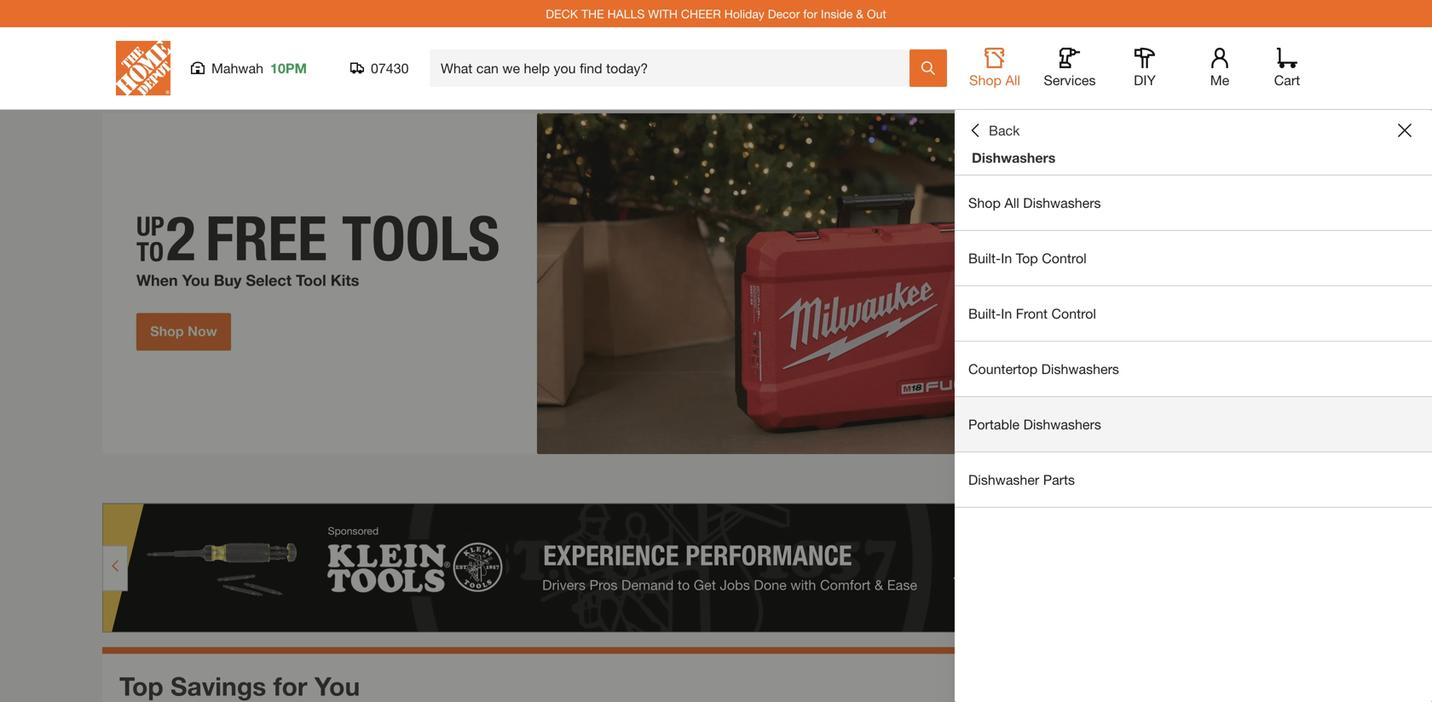 Task type: locate. For each thing, give the bounding box(es) containing it.
mahwah 10pm
[[211, 60, 307, 76]]

1 vertical spatial all
[[1005, 195, 1020, 211]]

countertop
[[969, 361, 1038, 377]]

2 in from the top
[[1001, 306, 1012, 322]]

0 vertical spatial built-
[[969, 250, 1001, 266]]

dishwashers down 'back'
[[972, 150, 1056, 166]]

front
[[1016, 306, 1048, 322]]

0 horizontal spatial top
[[119, 671, 163, 702]]

10pm
[[270, 60, 307, 76]]

for left you
[[273, 671, 308, 702]]

feedback link image
[[1410, 288, 1433, 380]]

dishwashers up built-in top control
[[1024, 195, 1101, 211]]

services
[[1044, 72, 1096, 88]]

portable dishwashers link
[[955, 397, 1433, 452]]

image for 30nov2023-hp-bau-mw44-45 image
[[102, 113, 1330, 455]]

0 vertical spatial all
[[1006, 72, 1021, 88]]

1 in from the top
[[1001, 250, 1012, 266]]

built- for built-in top control
[[969, 250, 1001, 266]]

in for top
[[1001, 250, 1012, 266]]

for
[[804, 7, 818, 21], [273, 671, 308, 702]]

shop inside button
[[970, 72, 1002, 88]]

shop up the back button
[[970, 72, 1002, 88]]

0 vertical spatial in
[[1001, 250, 1012, 266]]

built- up built-in front control
[[969, 250, 1001, 266]]

2 built- from the top
[[969, 306, 1001, 322]]

countertop dishwashers
[[969, 361, 1120, 377]]

shop up built-in top control
[[969, 195, 1001, 211]]

parts
[[1044, 472, 1075, 488]]

dishwasher
[[969, 472, 1040, 488]]

shop
[[970, 72, 1002, 88], [969, 195, 1001, 211]]

all up 'back'
[[1006, 72, 1021, 88]]

built-in top control
[[969, 250, 1087, 266]]

with
[[648, 7, 678, 21]]

all
[[1006, 72, 1021, 88], [1005, 195, 1020, 211]]

deck the halls with cheer holiday decor for inside & out
[[546, 7, 887, 21]]

1 vertical spatial built-
[[969, 306, 1001, 322]]

built- for built-in front control
[[969, 306, 1001, 322]]

top up front
[[1016, 250, 1039, 266]]

0 horizontal spatial for
[[273, 671, 308, 702]]

in up built-in front control
[[1001, 250, 1012, 266]]

menu containing shop all dishwashers
[[955, 176, 1433, 508]]

top left savings
[[119, 671, 163, 702]]

1 vertical spatial shop
[[969, 195, 1001, 211]]

1 vertical spatial for
[[273, 671, 308, 702]]

0 vertical spatial shop
[[970, 72, 1002, 88]]

1 vertical spatial control
[[1052, 306, 1097, 322]]

all for shop all dishwashers
[[1005, 195, 1020, 211]]

cart
[[1275, 72, 1301, 88]]

dishwashers
[[972, 150, 1056, 166], [1024, 195, 1101, 211], [1042, 361, 1120, 377], [1024, 417, 1102, 433]]

0 vertical spatial top
[[1016, 250, 1039, 266]]

control
[[1042, 250, 1087, 266], [1052, 306, 1097, 322]]

deck
[[546, 7, 578, 21]]

portable
[[969, 417, 1020, 433]]

in left front
[[1001, 306, 1012, 322]]

back button
[[969, 122, 1020, 139]]

all inside button
[[1006, 72, 1021, 88]]

all up built-in top control
[[1005, 195, 1020, 211]]

built-
[[969, 250, 1001, 266], [969, 306, 1001, 322]]

1 vertical spatial top
[[119, 671, 163, 702]]

dishwashers up 'parts'
[[1024, 417, 1102, 433]]

1 horizontal spatial for
[[804, 7, 818, 21]]

dishwasher parts
[[969, 472, 1075, 488]]

07430 button
[[350, 60, 409, 77]]

control down the shop all dishwashers
[[1042, 250, 1087, 266]]

shop all dishwashers link
[[955, 176, 1433, 230]]

in
[[1001, 250, 1012, 266], [1001, 306, 1012, 322]]

shop all dishwashers
[[969, 195, 1101, 211]]

0 vertical spatial control
[[1042, 250, 1087, 266]]

the
[[582, 7, 604, 21]]

built-in front control link
[[955, 287, 1433, 341]]

control right front
[[1052, 306, 1097, 322]]

me button
[[1193, 48, 1248, 89]]

cart link
[[1269, 48, 1306, 89]]

1 vertical spatial in
[[1001, 306, 1012, 322]]

diy button
[[1118, 48, 1173, 89]]

for left inside
[[804, 7, 818, 21]]

menu
[[955, 176, 1433, 508]]

1 built- from the top
[[969, 250, 1001, 266]]

built-in front control
[[969, 306, 1097, 322]]

built- left front
[[969, 306, 1001, 322]]

the home depot logo image
[[116, 41, 171, 96]]

top
[[1016, 250, 1039, 266], [119, 671, 163, 702]]

control for built-in top control
[[1042, 250, 1087, 266]]



Task type: vqa. For each thing, say whether or not it's contained in the screenshot.
1st 50 from left
no



Task type: describe. For each thing, give the bounding box(es) containing it.
&
[[856, 7, 864, 21]]

decor
[[768, 7, 800, 21]]

portable dishwashers
[[969, 417, 1102, 433]]

me
[[1211, 72, 1230, 88]]

dishwashers up portable dishwashers at right
[[1042, 361, 1120, 377]]

drawer close image
[[1399, 124, 1412, 137]]

you
[[315, 671, 360, 702]]

shop for shop all dishwashers
[[969, 195, 1001, 211]]

shop all
[[970, 72, 1021, 88]]

built-in top control link
[[955, 231, 1433, 286]]

inside
[[821, 7, 853, 21]]

savings
[[171, 671, 266, 702]]

07430
[[371, 60, 409, 76]]

top savings for you
[[119, 671, 360, 702]]

shop all button
[[968, 48, 1022, 89]]

all for shop all
[[1006, 72, 1021, 88]]

countertop dishwashers link
[[955, 342, 1433, 397]]

diy
[[1134, 72, 1156, 88]]

shop for shop all
[[970, 72, 1002, 88]]

dishwasher parts link
[[955, 453, 1433, 507]]

halls
[[608, 7, 645, 21]]

services button
[[1043, 48, 1098, 89]]

control for built-in front control
[[1052, 306, 1097, 322]]

What can we help you find today? search field
[[441, 50, 909, 86]]

back
[[989, 122, 1020, 139]]

1 horizontal spatial top
[[1016, 250, 1039, 266]]

in for front
[[1001, 306, 1012, 322]]

out
[[867, 7, 887, 21]]

deck the halls with cheer holiday decor for inside & out link
[[546, 7, 887, 21]]

0 vertical spatial for
[[804, 7, 818, 21]]

holiday
[[725, 7, 765, 21]]

mahwah
[[211, 60, 264, 76]]

cheer
[[681, 7, 721, 21]]



